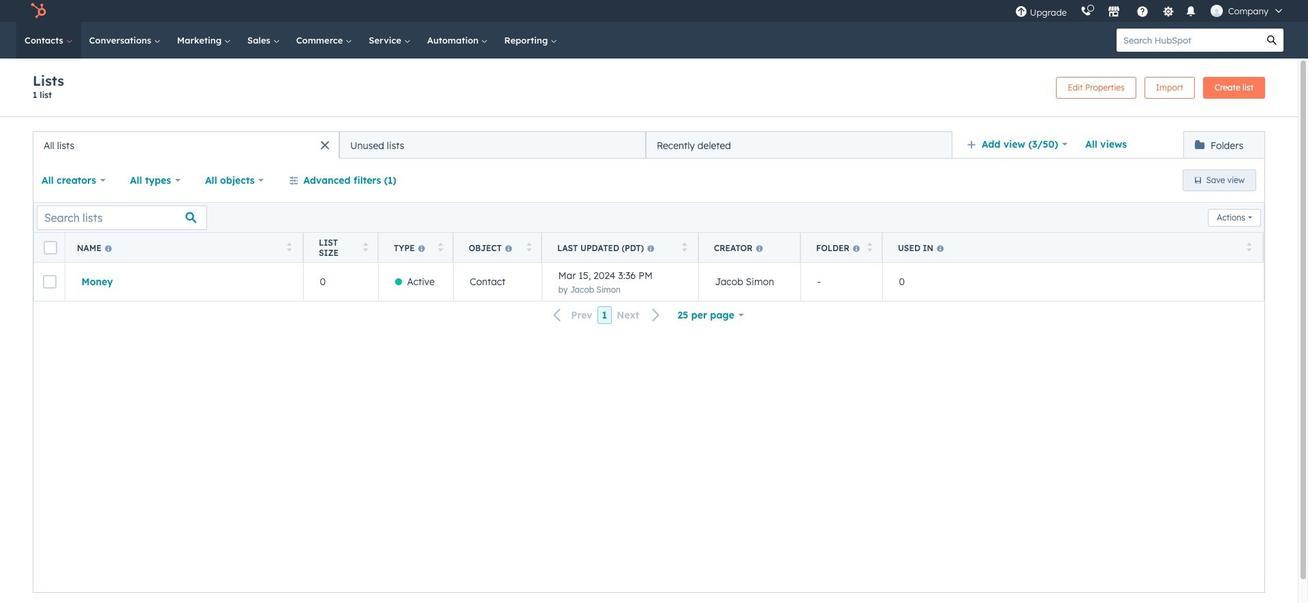 Task type: describe. For each thing, give the bounding box(es) containing it.
1 press to sort. element from the left
[[287, 242, 292, 254]]

list size element
[[303, 263, 378, 301]]

press to sort. image for 7th press to sort. element from the right
[[287, 242, 292, 252]]

7 press to sort. element from the left
[[1247, 242, 1252, 254]]

2 press to sort. image from the left
[[682, 242, 687, 252]]

marketplaces image
[[1108, 6, 1120, 18]]

press to sort. image for fourth press to sort. element from the left
[[527, 242, 532, 252]]

type element
[[378, 263, 453, 301]]

5 press to sort. element from the left
[[682, 242, 687, 254]]

press to sort. image for 6th press to sort. element from the right
[[363, 242, 368, 252]]

pagination navigation
[[545, 307, 669, 325]]



Task type: vqa. For each thing, say whether or not it's contained in the screenshot.
Tyler Black image
no



Task type: locate. For each thing, give the bounding box(es) containing it.
6 press to sort. element from the left
[[867, 242, 873, 254]]

4 press to sort. element from the left
[[527, 242, 532, 254]]

0 horizontal spatial press to sort. image
[[438, 242, 443, 252]]

object element
[[453, 263, 542, 301]]

2 press to sort. image from the left
[[363, 242, 368, 252]]

3 press to sort. element from the left
[[438, 242, 443, 254]]

jacob simon image
[[1211, 5, 1223, 17]]

column header
[[698, 233, 801, 263]]

2 press to sort. element from the left
[[363, 242, 368, 254]]

Search lists search field
[[37, 205, 207, 230]]

1 press to sort. image from the left
[[438, 242, 443, 252]]

press to sort. image
[[287, 242, 292, 252], [363, 242, 368, 252], [527, 242, 532, 252], [1247, 242, 1252, 252]]

2 horizontal spatial press to sort. image
[[867, 242, 873, 252]]

3 press to sort. image from the left
[[527, 242, 532, 252]]

banner
[[33, 72, 1265, 103]]

press to sort. image
[[438, 242, 443, 252], [682, 242, 687, 252], [867, 242, 873, 252]]

press to sort. element
[[287, 242, 292, 254], [363, 242, 368, 254], [438, 242, 443, 254], [527, 242, 532, 254], [682, 242, 687, 254], [867, 242, 873, 254], [1247, 242, 1252, 254]]

Search HubSpot search field
[[1117, 29, 1261, 52]]

1 press to sort. image from the left
[[287, 242, 292, 252]]

3 press to sort. image from the left
[[867, 242, 873, 252]]

press to sort. image for first press to sort. element from right
[[1247, 242, 1252, 252]]

folder element
[[801, 263, 882, 301]]

4 press to sort. image from the left
[[1247, 242, 1252, 252]]

1 horizontal spatial press to sort. image
[[682, 242, 687, 252]]

menu
[[1008, 0, 1292, 22]]



